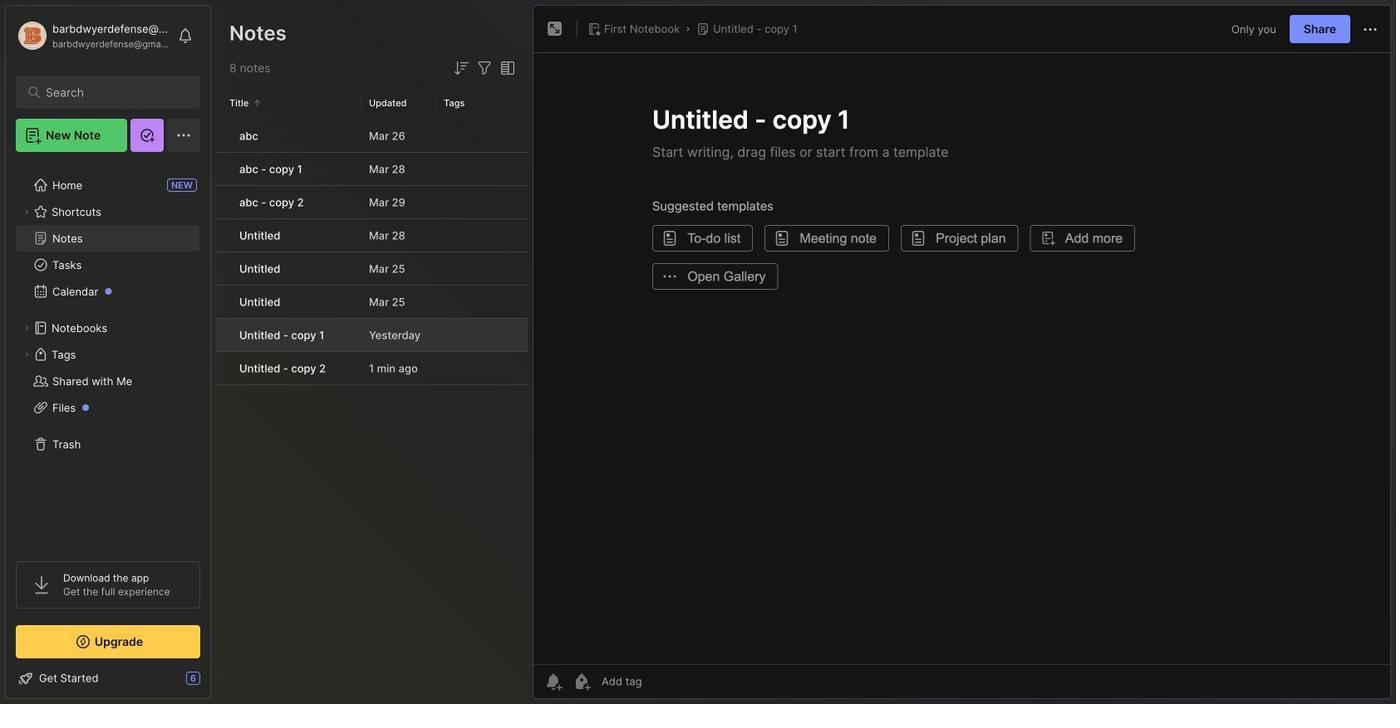 Task type: vqa. For each thing, say whether or not it's contained in the screenshot.
eighth cell from the bottom of the page
yes



Task type: describe. For each thing, give the bounding box(es) containing it.
add tag image
[[572, 672, 592, 692]]

expand tags image
[[22, 350, 32, 360]]

main element
[[0, 0, 216, 705]]

tree inside "main" element
[[6, 162, 210, 547]]

1 cell from the top
[[216, 120, 229, 152]]

Search text field
[[46, 85, 178, 101]]

add filters image
[[475, 58, 494, 78]]

3 cell from the top
[[216, 186, 229, 219]]

2 cell from the top
[[216, 153, 229, 185]]

none search field inside "main" element
[[46, 82, 178, 102]]

click to collapse image
[[210, 674, 222, 694]]

Help and Learning task checklist field
[[6, 666, 210, 692]]

More actions field
[[1360, 19, 1380, 40]]

note window element
[[533, 5, 1391, 704]]

4 cell from the top
[[216, 219, 229, 252]]

Sort options field
[[451, 58, 471, 78]]



Task type: locate. For each thing, give the bounding box(es) containing it.
expand note image
[[545, 19, 565, 39]]

Add tag field
[[600, 675, 725, 689]]

more actions image
[[1360, 20, 1380, 40]]

5 cell from the top
[[216, 253, 229, 285]]

Note Editor text field
[[534, 52, 1390, 665]]

8 cell from the top
[[216, 352, 229, 385]]

None search field
[[46, 82, 178, 102]]

View options field
[[494, 58, 518, 78]]

add a reminder image
[[544, 672, 563, 692]]

Account field
[[16, 19, 170, 52]]

tree
[[6, 162, 210, 547]]

row group
[[216, 120, 528, 386]]

Add filters field
[[475, 58, 494, 78]]

7 cell from the top
[[216, 319, 229, 352]]

cell
[[216, 120, 229, 152], [216, 153, 229, 185], [216, 186, 229, 219], [216, 219, 229, 252], [216, 253, 229, 285], [216, 286, 229, 318], [216, 319, 229, 352], [216, 352, 229, 385]]

6 cell from the top
[[216, 286, 229, 318]]

expand notebooks image
[[22, 323, 32, 333]]



